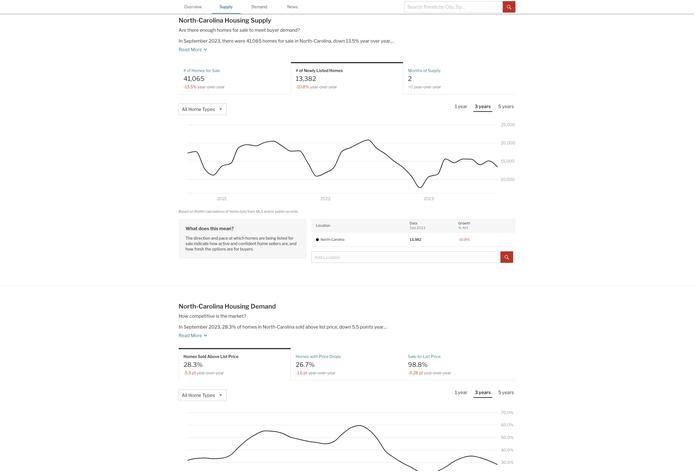 Task type: vqa. For each thing, say whether or not it's contained in the screenshot.
Grocery Store / Supermarket, Liquor Store corresponding to &
no



Task type: describe. For each thing, give the bounding box(es) containing it.
north- for north-carolina housing supply
[[179, 17, 199, 24]]

redfin
[[194, 210, 205, 214]]

are
[[179, 27, 187, 33]]

demand link
[[245, 0, 274, 13]]

year inside "homes with price drops 26.7% -1.6 pt year-over-year"
[[328, 371, 336, 376]]

carolina,
[[314, 38, 333, 44]]

the
[[186, 236, 193, 241]]

points
[[360, 325, 374, 330]]

and/or
[[264, 210, 275, 214]]

sellers
[[269, 242, 281, 246]]

how
[[179, 314, 189, 319]]

0 vertical spatial down
[[333, 38, 345, 44]]

data
[[410, 221, 418, 226]]

mls
[[256, 210, 263, 214]]

sold
[[296, 325, 305, 330]]

0.28
[[410, 371, 419, 376]]

growth
[[459, 221, 471, 226]]

5 years button for price
[[497, 390, 516, 398]]

the direction and pace at which homes are being listed for sale indicate how active and confident home sellers are, and how fresh the options are for buyers.
[[186, 236, 297, 252]]

2 horizontal spatial sale
[[285, 38, 294, 44]]

what does this mean?
[[186, 226, 234, 232]]

which
[[234, 236, 245, 241]]

pt for 98.8%
[[419, 371, 423, 376]]

sold
[[198, 355, 207, 359]]

to
[[249, 27, 254, 33]]

year inside # of homes for sale 41,065 -13.5% year-over-year
[[217, 85, 225, 89]]

supply inside months of supply 2 +0 year-over-year
[[428, 68, 441, 73]]

41,065 for -
[[184, 75, 205, 82]]

year- for 41,065
[[198, 85, 207, 89]]

0 vertical spatial 5.5
[[352, 325, 359, 330]]

1 horizontal spatial and
[[231, 242, 238, 246]]

at
[[229, 236, 233, 241]]

of down market?
[[237, 325, 242, 330]]

2
[[408, 75, 412, 82]]

september for north-carolina housing demand
[[184, 325, 208, 330]]

3 years button for price
[[474, 390, 493, 399]]

%
[[459, 226, 462, 230]]

pace
[[219, 236, 228, 241]]

3 years button for 2
[[474, 104, 493, 112]]

north- for north-carolina
[[321, 238, 332, 242]]

competitive
[[190, 314, 215, 319]]

to-
[[418, 355, 423, 359]]

north-carolina housing demand
[[179, 303, 276, 311]]

Search Trends by City, Zip... search field
[[405, 1, 503, 13]]

list inside homes sold above list price 28.3% -5.5 pt year-over-year
[[220, 355, 228, 359]]

Add Location search field
[[312, 252, 501, 263]]

growth % yoy
[[459, 221, 471, 230]]

is
[[216, 314, 220, 319]]

0 vertical spatial home
[[230, 210, 239, 214]]

… for 2
[[391, 38, 395, 44]]

year- inside homes sold above list price 28.3% -5.5 pt year-over-year
[[197, 371, 206, 376]]

submit search image for search trends by city, zip... search box
[[507, 5, 512, 9]]

are,
[[282, 242, 289, 246]]

listed
[[277, 236, 288, 241]]

98.8%
[[408, 361, 428, 369]]

13,382 inside # of newly listed homes 13,382 -10.8% year-over-year
[[296, 75, 316, 82]]

data sep 2023
[[410, 221, 426, 230]]

calculations
[[206, 210, 225, 214]]

carolina for north-carolina housing supply
[[199, 17, 224, 24]]

homes down buyer
[[263, 38, 277, 44]]

0 horizontal spatial and
[[211, 236, 218, 241]]

28.3% inside homes sold above list price 28.3% -5.5 pt year-over-year
[[184, 361, 203, 369]]

# for 13,382
[[296, 68, 298, 73]]

year- inside months of supply 2 +0 year-over-year
[[414, 85, 424, 89]]

carolina for north-carolina housing demand
[[199, 303, 224, 311]]

- inside "homes with price drops 26.7% -1.6 pt year-over-year"
[[296, 371, 298, 376]]

from
[[248, 210, 255, 214]]

of for 2
[[424, 68, 427, 73]]

fresh
[[195, 247, 204, 252]]

read more for 28.3%
[[179, 333, 202, 339]]

north- for north-carolina housing demand
[[179, 303, 199, 311]]

news
[[288, 4, 298, 9]]

pt for 26.7%
[[304, 371, 308, 376]]

types for 28.3%
[[202, 393, 215, 399]]

mean?
[[219, 226, 234, 232]]

price inside homes sold above list price 28.3% -5.5 pt year-over-year
[[229, 355, 239, 359]]

above
[[207, 355, 220, 359]]

how competitive is the market?
[[179, 314, 246, 319]]

price inside sale-to-list price 98.8% -0.28 pt year-over-year
[[431, 355, 441, 359]]

active
[[219, 242, 230, 246]]

with
[[310, 355, 318, 359]]

price inside "homes with price drops 26.7% -1.6 pt year-over-year"
[[319, 355, 329, 359]]

based
[[179, 210, 189, 214]]

0 vertical spatial how
[[210, 242, 218, 246]]

demand?
[[280, 27, 300, 33]]

in september 2023, 28.3% of homes in north-carolina sold above list price, down 5.5 points year …
[[179, 325, 387, 330]]

year- for 26.7%
[[309, 371, 318, 376]]

homes inside homes sold above list price 28.3% -5.5 pt year-over-year
[[184, 355, 197, 359]]

# of newly listed homes 13,382 -10.8% year-over-year
[[296, 68, 343, 89]]

1 year for 98.8%
[[455, 391, 468, 396]]

news link
[[279, 0, 307, 13]]

1 horizontal spatial the
[[221, 314, 228, 319]]

2023, for 41,065
[[209, 38, 221, 44]]

1 horizontal spatial supply
[[251, 17, 272, 24]]

data
[[240, 210, 247, 214]]

year inside months of supply 2 +0 year-over-year
[[433, 85, 442, 89]]

records.
[[286, 210, 299, 214]]

for down buyer
[[278, 38, 284, 44]]

0 horizontal spatial there
[[188, 27, 199, 33]]

of for 41,065
[[187, 68, 191, 73]]

drops
[[330, 355, 341, 359]]

- inside # of newly listed homes 13,382 -10.8% year-over-year
[[296, 85, 298, 89]]

were
[[235, 38, 246, 44]]

market?
[[229, 314, 246, 319]]

for up were
[[233, 27, 239, 33]]

… for 98.8%
[[384, 325, 387, 330]]

above
[[306, 325, 319, 330]]

sale
[[212, 68, 220, 73]]

13.5% inside # of homes for sale 41,065 -13.5% year-over-year
[[185, 85, 197, 89]]

over
[[371, 38, 380, 44]]

read for 41,065
[[179, 47, 190, 52]]

meet
[[255, 27, 266, 33]]

1 horizontal spatial sale
[[240, 27, 248, 33]]

on
[[190, 210, 194, 214]]

homes with price drops 26.7% -1.6 pt year-over-year
[[296, 355, 341, 376]]

over- for 26.7%
[[318, 371, 328, 376]]

all home types for 41,065
[[182, 107, 215, 112]]

26.7%
[[296, 361, 315, 369]]

public
[[275, 210, 285, 214]]

homes down north-carolina housing supply
[[217, 27, 232, 33]]

north-carolina housing supply
[[179, 17, 272, 24]]

3 years for 2
[[475, 104, 491, 110]]

homes inside # of newly listed homes 13,382 -10.8% year-over-year
[[330, 68, 343, 73]]

sale inside the direction and pace at which homes are being listed for sale indicate how active and confident home sellers are, and how fresh the options are for buyers.
[[186, 242, 193, 246]]

read for 28.3%
[[179, 333, 190, 339]]

1 horizontal spatial are
[[259, 236, 265, 241]]

1 vertical spatial down
[[340, 325, 351, 330]]

listed
[[317, 68, 329, 73]]

0 vertical spatial 28.3%
[[222, 325, 236, 330]]

does
[[199, 226, 209, 232]]

months of supply 2 +0 year-over-year
[[408, 68, 442, 89]]

indicate
[[194, 242, 209, 246]]

months
[[408, 68, 423, 73]]

read more link for 13,382
[[179, 44, 415, 53]]

2023
[[417, 226, 426, 230]]

being
[[266, 236, 276, 241]]

enough
[[200, 27, 216, 33]]

of for 13,382
[[299, 68, 303, 73]]

housing for demand
[[225, 303, 250, 311]]

direction
[[194, 236, 210, 241]]

over- inside homes sold above list price 28.3% -5.5 pt year-over-year
[[206, 371, 216, 376]]

sale-to-list price 98.8% -0.28 pt year-over-year
[[408, 355, 452, 376]]

1 horizontal spatial in
[[295, 38, 299, 44]]

homes inside the direction and pace at which homes are being listed for sale indicate how active and confident home sellers are, and how fresh the options are for buyers.
[[246, 236, 258, 241]]

year- for 98.8%
[[424, 371, 434, 376]]

-10.8%
[[459, 238, 470, 242]]

2 horizontal spatial and
[[290, 242, 297, 246]]

in for north-carolina housing supply
[[179, 38, 183, 44]]

10.8% inside # of newly listed homes 13,382 -10.8% year-over-year
[[298, 85, 309, 89]]

5 for price
[[499, 391, 502, 396]]



Task type: locate. For each thing, give the bounding box(es) containing it.
list inside sale-to-list price 98.8% -0.28 pt year-over-year
[[423, 355, 430, 359]]

and right are,
[[290, 242, 297, 246]]

2 pt from the left
[[304, 371, 308, 376]]

1 pt from the left
[[192, 371, 196, 376]]

2 3 years from the top
[[475, 391, 491, 396]]

newly
[[304, 68, 316, 73]]

more
[[191, 47, 202, 52], [191, 333, 202, 339]]

1 vertical spatial in
[[258, 325, 262, 330]]

pt inside sale-to-list price 98.8% -0.28 pt year-over-year
[[419, 371, 423, 376]]

more for 41,065
[[191, 47, 202, 52]]

price right above
[[229, 355, 239, 359]]

0 vertical spatial read more
[[179, 47, 202, 52]]

0 vertical spatial all
[[182, 107, 188, 112]]

types
[[202, 107, 215, 112], [202, 393, 215, 399]]

3 for price
[[475, 391, 478, 396]]

over- down listed
[[320, 85, 329, 89]]

buyer
[[267, 27, 279, 33]]

3 years button
[[474, 104, 493, 112], [474, 390, 493, 399]]

september for north-carolina housing supply
[[184, 38, 208, 44]]

price right to-
[[431, 355, 441, 359]]

sale left to
[[240, 27, 248, 33]]

1 vertical spatial 3 years button
[[474, 390, 493, 399]]

and down at
[[231, 242, 238, 246]]

… right over
[[391, 38, 395, 44]]

supply up meet
[[251, 17, 272, 24]]

over- inside # of newly listed homes 13,382 -10.8% year-over-year
[[320, 85, 329, 89]]

1 horizontal spatial …
[[391, 38, 395, 44]]

1 horizontal spatial pt
[[304, 371, 308, 376]]

over- down with
[[318, 371, 328, 376]]

0 vertical spatial demand
[[252, 4, 268, 9]]

1 vertical spatial there
[[222, 38, 234, 44]]

1 read more link from the top
[[179, 44, 415, 53]]

5 years for price
[[499, 391, 514, 396]]

0 vertical spatial home
[[188, 107, 201, 112]]

1 year for +0
[[455, 104, 468, 110]]

more for 28.3%
[[191, 333, 202, 339]]

3 years
[[475, 104, 491, 110], [475, 391, 491, 396]]

1 3 years button from the top
[[474, 104, 493, 112]]

homes up confident
[[246, 236, 258, 241]]

1 vertical spatial types
[[202, 393, 215, 399]]

1 1 year button from the top
[[454, 104, 469, 112]]

options
[[212, 247, 226, 252]]

pt
[[192, 371, 196, 376], [304, 371, 308, 376], [419, 371, 423, 376]]

0 horizontal spatial #
[[184, 68, 186, 73]]

year inside # of newly listed homes 13,382 -10.8% year-over-year
[[329, 85, 338, 89]]

sale down the
[[186, 242, 193, 246]]

over- right 0.28
[[434, 371, 443, 376]]

home for 28.3%
[[188, 393, 201, 399]]

1 vertical spatial 1 year
[[455, 391, 468, 396]]

# inside # of newly listed homes 13,382 -10.8% year-over-year
[[296, 68, 298, 73]]

0 horizontal spatial 10.8%
[[298, 85, 309, 89]]

down right carolina,
[[333, 38, 345, 44]]

1 vertical spatial 41,065
[[184, 75, 205, 82]]

supply
[[220, 4, 233, 9], [251, 17, 272, 24], [428, 68, 441, 73]]

2 price from the left
[[319, 355, 329, 359]]

2 1 from the top
[[455, 391, 457, 396]]

list
[[320, 325, 326, 330]]

1 year button
[[454, 104, 469, 112], [454, 390, 469, 398]]

all for 41,065
[[182, 107, 188, 112]]

0 vertical spatial there
[[188, 27, 199, 33]]

over- inside # of homes for sale 41,065 -13.5% year-over-year
[[207, 85, 217, 89]]

how
[[210, 242, 218, 246], [186, 247, 194, 252]]

0 vertical spatial 3 years
[[475, 104, 491, 110]]

1 vertical spatial the
[[221, 314, 228, 319]]

2 home from the top
[[188, 393, 201, 399]]

- inside sale-to-list price 98.8% -0.28 pt year-over-year
[[408, 371, 410, 376]]

1 vertical spatial submit search image
[[505, 256, 510, 260]]

2 vertical spatial sale
[[186, 242, 193, 246]]

how left fresh
[[186, 247, 194, 252]]

housing for supply
[[225, 17, 250, 24]]

2 # from the left
[[296, 68, 298, 73]]

2 3 years button from the top
[[474, 390, 493, 399]]

of inside # of homes for sale 41,065 -13.5% year-over-year
[[187, 68, 191, 73]]

0 vertical spatial 3 years button
[[474, 104, 493, 112]]

1 vertical spatial home
[[257, 242, 268, 246]]

5
[[499, 104, 502, 110], [499, 391, 502, 396]]

1 vertical spatial 13.5%
[[185, 85, 197, 89]]

2 horizontal spatial price
[[431, 355, 441, 359]]

0 horizontal spatial supply
[[220, 4, 233, 9]]

for up are,
[[288, 236, 294, 241]]

0 vertical spatial september
[[184, 38, 208, 44]]

supply link
[[212, 0, 241, 13]]

year.
[[381, 38, 391, 44]]

2 1 year from the top
[[455, 391, 468, 396]]

down right "price,"
[[340, 325, 351, 330]]

2023, down enough
[[209, 38, 221, 44]]

- inside # of homes for sale 41,065 -13.5% year-over-year
[[184, 85, 185, 89]]

1 read from the top
[[179, 47, 190, 52]]

1 vertical spatial september
[[184, 325, 208, 330]]

of left sale
[[187, 68, 191, 73]]

in
[[179, 38, 183, 44], [179, 325, 183, 330]]

home left data
[[230, 210, 239, 214]]

2 horizontal spatial supply
[[428, 68, 441, 73]]

in
[[295, 38, 299, 44], [258, 325, 262, 330]]

1 vertical spatial all
[[182, 393, 188, 399]]

41,065 inside # of homes for sale 41,065 -13.5% year-over-year
[[184, 75, 205, 82]]

0 horizontal spatial in
[[258, 325, 262, 330]]

2023, down the how competitive is the market?
[[209, 325, 221, 330]]

read more link down sold
[[179, 331, 415, 339]]

2 3 from the top
[[475, 391, 478, 396]]

1 vertical spatial all home types
[[182, 393, 215, 399]]

2 in from the top
[[179, 325, 183, 330]]

1 vertical spatial 13,382
[[410, 238, 422, 242]]

1 read more from the top
[[179, 47, 202, 52]]

2023,
[[209, 38, 221, 44], [209, 325, 221, 330]]

more down enough
[[191, 47, 202, 52]]

0 vertical spatial in
[[295, 38, 299, 44]]

are down the active on the bottom left
[[227, 247, 233, 252]]

1 1 year from the top
[[455, 104, 468, 110]]

13,382 down newly
[[296, 75, 316, 82]]

all for 28.3%
[[182, 393, 188, 399]]

1 horizontal spatial 13.5%
[[346, 38, 360, 44]]

3 for 2
[[475, 104, 478, 110]]

buyers.
[[240, 247, 254, 252]]

over- for 98.8%
[[434, 371, 443, 376]]

read down the how
[[179, 333, 190, 339]]

2 2023, from the top
[[209, 325, 221, 330]]

1.6
[[298, 371, 303, 376]]

1 2023, from the top
[[209, 38, 221, 44]]

0 horizontal spatial are
[[227, 247, 233, 252]]

are left being
[[259, 236, 265, 241]]

1 horizontal spatial how
[[210, 242, 218, 246]]

demand up in september 2023, 28.3% of homes in north-carolina sold above list price, down 5.5 points year …
[[251, 303, 276, 311]]

read more link down in september 2023, there were 41,065 homes for sale in north-carolina, down 13.5% year over year. …
[[179, 44, 415, 53]]

list up the 98.8%
[[423, 355, 430, 359]]

read more for 41,065
[[179, 47, 202, 52]]

1 horizontal spatial 28.3%
[[222, 325, 236, 330]]

1 vertical spatial demand
[[251, 303, 276, 311]]

2 all home types from the top
[[182, 393, 215, 399]]

in down the are
[[179, 38, 183, 44]]

year-
[[198, 85, 207, 89], [310, 85, 320, 89], [414, 85, 424, 89], [197, 371, 206, 376], [309, 371, 318, 376], [424, 371, 434, 376]]

1 horizontal spatial 13,382
[[410, 238, 422, 242]]

read more link
[[179, 44, 415, 53], [179, 331, 415, 339]]

1 horizontal spatial list
[[423, 355, 430, 359]]

how up the options
[[210, 242, 218, 246]]

home down being
[[257, 242, 268, 246]]

0 vertical spatial are
[[259, 236, 265, 241]]

2023, for 28.3%
[[209, 325, 221, 330]]

read more down the how
[[179, 333, 202, 339]]

0 vertical spatial read
[[179, 47, 190, 52]]

the
[[205, 247, 211, 252], [221, 314, 228, 319]]

september down enough
[[184, 38, 208, 44]]

homes up 26.7%
[[296, 355, 309, 359]]

1 vertical spatial 3
[[475, 391, 478, 396]]

submit search image for add location search field
[[505, 256, 510, 260]]

of left newly
[[299, 68, 303, 73]]

0 horizontal spatial …
[[384, 325, 387, 330]]

41,065 for homes
[[246, 38, 262, 44]]

1 year button for +0
[[454, 104, 469, 112]]

# for 41,065
[[184, 68, 186, 73]]

1 vertical spatial more
[[191, 333, 202, 339]]

13,382
[[296, 75, 316, 82], [410, 238, 422, 242]]

location
[[316, 224, 330, 228]]

1 for +0
[[455, 104, 457, 110]]

0 horizontal spatial 28.3%
[[184, 361, 203, 369]]

1 # from the left
[[184, 68, 186, 73]]

# of homes for sale 41,065 -13.5% year-over-year
[[184, 68, 225, 89]]

sep
[[410, 226, 416, 230]]

supply inside supply link
[[220, 4, 233, 9]]

overview
[[184, 4, 202, 9]]

0 vertical spatial all home types
[[182, 107, 215, 112]]

1 vertical spatial sale
[[285, 38, 294, 44]]

2 housing from the top
[[225, 303, 250, 311]]

5 years button
[[497, 104, 516, 112], [497, 390, 516, 398]]

over- for 41,065
[[207, 85, 217, 89]]

5 years
[[499, 104, 514, 110], [499, 391, 514, 396]]

1 3 years from the top
[[475, 104, 491, 110]]

0 horizontal spatial pt
[[192, 371, 196, 376]]

10.8%
[[298, 85, 309, 89], [460, 238, 470, 242]]

0 vertical spatial read more link
[[179, 44, 415, 53]]

are there enough homes for sale to meet buyer demand?
[[179, 27, 300, 33]]

pt inside "homes with price drops 26.7% -1.6 pt year-over-year"
[[304, 371, 308, 376]]

2 1 year button from the top
[[454, 390, 469, 398]]

pt inside homes sold above list price 28.3% -5.5 pt year-over-year
[[192, 371, 196, 376]]

homes right listed
[[330, 68, 343, 73]]

for inside # of homes for sale 41,065 -13.5% year-over-year
[[206, 68, 211, 73]]

housing up market?
[[225, 303, 250, 311]]

housing
[[225, 17, 250, 24], [225, 303, 250, 311]]

there right the are
[[188, 27, 199, 33]]

year inside sale-to-list price 98.8% -0.28 pt year-over-year
[[443, 371, 452, 376]]

1 vertical spatial housing
[[225, 303, 250, 311]]

10.8% down newly
[[298, 85, 309, 89]]

0 vertical spatial 5
[[499, 104, 502, 110]]

+0
[[408, 85, 413, 89]]

home
[[230, 210, 239, 214], [257, 242, 268, 246]]

yoy
[[463, 226, 469, 230]]

of inside # of newly listed homes 13,382 -10.8% year-over-year
[[299, 68, 303, 73]]

2 5 years button from the top
[[497, 390, 516, 398]]

what
[[186, 226, 198, 232]]

5 years button for 2
[[497, 104, 516, 112]]

all
[[182, 107, 188, 112], [182, 393, 188, 399]]

carolina for north-carolina
[[332, 238, 345, 242]]

year- for 13,382
[[310, 85, 320, 89]]

1 vertical spatial 1 year button
[[454, 390, 469, 398]]

0 vertical spatial 13,382
[[296, 75, 316, 82]]

13.5%
[[346, 38, 360, 44], [185, 85, 197, 89]]

list
[[220, 355, 228, 359], [423, 355, 430, 359]]

for left buyers.
[[234, 247, 239, 252]]

1 types from the top
[[202, 107, 215, 112]]

there left were
[[222, 38, 234, 44]]

price,
[[327, 325, 339, 330]]

confident
[[239, 242, 257, 246]]

year inside homes sold above list price 28.3% -5.5 pt year-over-year
[[216, 371, 224, 376]]

0 vertical spatial supply
[[220, 4, 233, 9]]

1 3 from the top
[[475, 104, 478, 110]]

0 vertical spatial 3
[[475, 104, 478, 110]]

0 horizontal spatial 13,382
[[296, 75, 316, 82]]

list right above
[[220, 355, 228, 359]]

28.3% down market?
[[222, 325, 236, 330]]

1 vertical spatial 1
[[455, 391, 457, 396]]

north-
[[179, 17, 199, 24], [300, 38, 314, 44], [321, 238, 332, 242], [179, 303, 199, 311], [263, 325, 277, 330]]

2 all from the top
[[182, 393, 188, 399]]

1 price from the left
[[229, 355, 239, 359]]

2 vertical spatial supply
[[428, 68, 441, 73]]

in down the how
[[179, 325, 183, 330]]

supply up north-carolina housing supply
[[220, 4, 233, 9]]

# inside # of homes for sale 41,065 -13.5% year-over-year
[[184, 68, 186, 73]]

0 vertical spatial 5 years button
[[497, 104, 516, 112]]

2 more from the top
[[191, 333, 202, 339]]

in for north-carolina housing demand
[[179, 325, 183, 330]]

home
[[188, 107, 201, 112], [188, 393, 201, 399]]

over- right "+0"
[[424, 85, 433, 89]]

0 vertical spatial 41,065
[[246, 38, 262, 44]]

the right "is" at the bottom left
[[221, 314, 228, 319]]

housing up are there enough homes for sale to meet buyer demand?
[[225, 17, 250, 24]]

overview link
[[179, 0, 207, 13]]

1 5 years from the top
[[499, 104, 514, 110]]

the inside the direction and pace at which homes are being listed for sale indicate how active and confident home sellers are, and how fresh the options are for buyers.
[[205, 247, 211, 252]]

1 all home types from the top
[[182, 107, 215, 112]]

home inside the direction and pace at which homes are being listed for sale indicate how active and confident home sellers are, and how fresh the options are for buyers.
[[257, 242, 268, 246]]

0 vertical spatial 1 year button
[[454, 104, 469, 112]]

…
[[391, 38, 395, 44], [384, 325, 387, 330]]

1 horizontal spatial price
[[319, 355, 329, 359]]

0 vertical spatial 5 years
[[499, 104, 514, 110]]

5 for 2
[[499, 104, 502, 110]]

1 vertical spatial how
[[186, 247, 194, 252]]

demand up meet
[[252, 4, 268, 9]]

1
[[455, 104, 457, 110], [455, 391, 457, 396]]

year- inside # of homes for sale 41,065 -13.5% year-over-year
[[198, 85, 207, 89]]

0 vertical spatial 1 year
[[455, 104, 468, 110]]

3 price from the left
[[431, 355, 441, 359]]

5.5 inside homes sold above list price 28.3% -5.5 pt year-over-year
[[185, 371, 191, 376]]

2 5 from the top
[[499, 391, 502, 396]]

2 read more from the top
[[179, 333, 202, 339]]

0 horizontal spatial 13.5%
[[185, 85, 197, 89]]

0 vertical spatial housing
[[225, 17, 250, 24]]

homes inside # of homes for sale 41,065 -13.5% year-over-year
[[192, 68, 205, 73]]

1 5 years button from the top
[[497, 104, 516, 112]]

0 vertical spatial 1
[[455, 104, 457, 110]]

- inside homes sold above list price 28.3% -5.5 pt year-over-year
[[184, 371, 185, 376]]

0 vertical spatial 2023,
[[209, 38, 221, 44]]

1 vertical spatial home
[[188, 393, 201, 399]]

sale down demand?
[[285, 38, 294, 44]]

sale-
[[408, 355, 418, 359]]

2 read from the top
[[179, 333, 190, 339]]

all home types for 28.3%
[[182, 393, 215, 399]]

1 vertical spatial read more
[[179, 333, 202, 339]]

of right calculations
[[226, 210, 229, 214]]

1 vertical spatial 28.3%
[[184, 361, 203, 369]]

this
[[210, 226, 219, 232]]

… right points
[[384, 325, 387, 330]]

homes inside "homes with price drops 26.7% -1.6 pt year-over-year"
[[296, 355, 309, 359]]

1 home from the top
[[188, 107, 201, 112]]

supply right months
[[428, 68, 441, 73]]

1 1 from the top
[[455, 104, 457, 110]]

the down indicate
[[205, 247, 211, 252]]

2 types from the top
[[202, 393, 215, 399]]

in september 2023, there were 41,065 homes for sale in north-carolina, down 13.5% year over year. …
[[179, 38, 395, 44]]

1 for 98.8%
[[455, 391, 457, 396]]

more down competitive
[[191, 333, 202, 339]]

read down the are
[[179, 47, 190, 52]]

types for 41,065
[[202, 107, 215, 112]]

1 all from the top
[[182, 107, 188, 112]]

year- inside # of newly listed homes 13,382 -10.8% year-over-year
[[310, 85, 320, 89]]

based on redfin calculations of home data from mls and/or public records.
[[179, 210, 299, 214]]

1 september from the top
[[184, 38, 208, 44]]

28.3% down sold
[[184, 361, 203, 369]]

for
[[233, 27, 239, 33], [278, 38, 284, 44], [206, 68, 211, 73], [288, 236, 294, 241], [234, 247, 239, 252]]

1 vertical spatial 5 years button
[[497, 390, 516, 398]]

1 list from the left
[[220, 355, 228, 359]]

10.8% down yoy on the top of page
[[460, 238, 470, 242]]

year
[[361, 38, 370, 44], [217, 85, 225, 89], [329, 85, 338, 89], [433, 85, 442, 89], [458, 104, 468, 110], [375, 325, 384, 330], [216, 371, 224, 376], [328, 371, 336, 376], [443, 371, 452, 376], [458, 391, 468, 396]]

read more link for 26.7%
[[179, 331, 415, 339]]

over- for 13,382
[[320, 85, 329, 89]]

over-
[[207, 85, 217, 89], [320, 85, 329, 89], [424, 85, 433, 89], [206, 371, 216, 376], [318, 371, 328, 376], [434, 371, 443, 376]]

0 horizontal spatial list
[[220, 355, 228, 359]]

2 horizontal spatial pt
[[419, 371, 423, 376]]

2 list from the left
[[423, 355, 430, 359]]

1 more from the top
[[191, 47, 202, 52]]

over- inside months of supply 2 +0 year-over-year
[[424, 85, 433, 89]]

1 vertical spatial read
[[179, 333, 190, 339]]

september down competitive
[[184, 325, 208, 330]]

5.5
[[352, 325, 359, 330], [185, 371, 191, 376]]

13,382 down sep
[[410, 238, 422, 242]]

homes sold above list price 28.3% -5.5 pt year-over-year
[[184, 355, 239, 376]]

over- down above
[[206, 371, 216, 376]]

2 read more link from the top
[[179, 331, 415, 339]]

homes down market?
[[243, 325, 257, 330]]

0 horizontal spatial the
[[205, 247, 211, 252]]

0 vertical spatial 13.5%
[[346, 38, 360, 44]]

homes left sold
[[184, 355, 197, 359]]

3 pt from the left
[[419, 371, 423, 376]]

submit search image
[[507, 5, 512, 9], [505, 256, 510, 260]]

0 horizontal spatial 5.5
[[185, 371, 191, 376]]

-
[[184, 85, 185, 89], [296, 85, 298, 89], [459, 238, 460, 242], [184, 371, 185, 376], [296, 371, 298, 376], [408, 371, 410, 376]]

1 5 from the top
[[499, 104, 502, 110]]

1 year button for 98.8%
[[454, 390, 469, 398]]

are
[[259, 236, 265, 241], [227, 247, 233, 252]]

of right months
[[424, 68, 427, 73]]

1 in from the top
[[179, 38, 183, 44]]

1 vertical spatial in
[[179, 325, 183, 330]]

3 years for price
[[475, 391, 491, 396]]

north-carolina
[[321, 238, 345, 242]]

2 5 years from the top
[[499, 391, 514, 396]]

1 housing from the top
[[225, 17, 250, 24]]

home for 41,065
[[188, 107, 201, 112]]

over- down sale
[[207, 85, 217, 89]]

over- inside "homes with price drops 26.7% -1.6 pt year-over-year"
[[318, 371, 328, 376]]

1 horizontal spatial 41,065
[[246, 38, 262, 44]]

for left sale
[[206, 68, 211, 73]]

1 vertical spatial 2023,
[[209, 325, 221, 330]]

0 horizontal spatial 41,065
[[184, 75, 205, 82]]

homes left sale
[[192, 68, 205, 73]]

read more down the are
[[179, 47, 202, 52]]

2 september from the top
[[184, 325, 208, 330]]

0 horizontal spatial sale
[[186, 242, 193, 246]]

price right with
[[319, 355, 329, 359]]

1 vertical spatial 10.8%
[[460, 238, 470, 242]]

of inside months of supply 2 +0 year-over-year
[[424, 68, 427, 73]]

year- inside sale-to-list price 98.8% -0.28 pt year-over-year
[[424, 371, 434, 376]]

over- inside sale-to-list price 98.8% -0.28 pt year-over-year
[[434, 371, 443, 376]]

0 horizontal spatial how
[[186, 247, 194, 252]]

5 years for 2
[[499, 104, 514, 110]]

1 horizontal spatial 5.5
[[352, 325, 359, 330]]

1 vertical spatial are
[[227, 247, 233, 252]]

1 horizontal spatial 10.8%
[[460, 238, 470, 242]]

and left 'pace'
[[211, 236, 218, 241]]

year- inside "homes with price drops 26.7% -1.6 pt year-over-year"
[[309, 371, 318, 376]]



